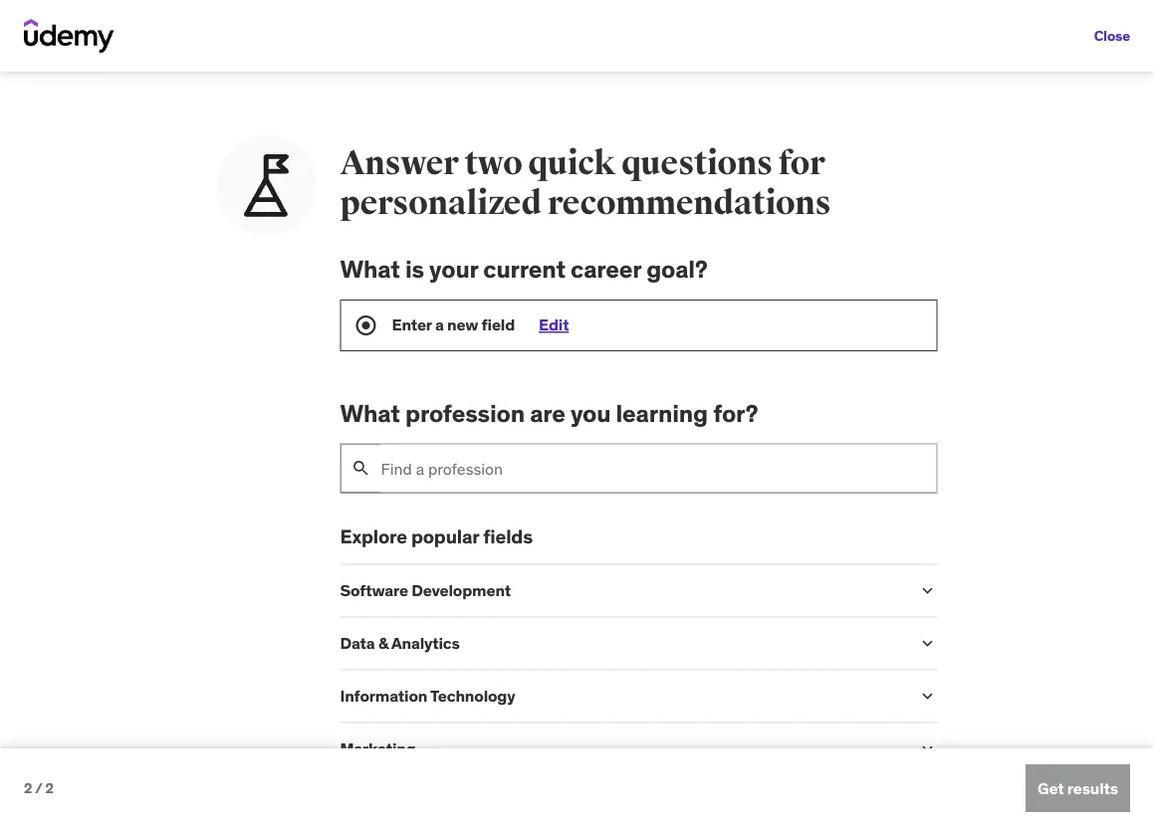 Task type: locate. For each thing, give the bounding box(es) containing it.
for inside answer two quick questions for personalized recommendations
[[779, 142, 825, 184]]

software development
[[340, 580, 511, 601]]

field
[[482, 315, 515, 335]]

privacy policy do not sell or share my personal information
[[574, 706, 773, 771]]

to
[[388, 578, 406, 602]]

get for get results
[[1038, 779, 1065, 799]]

personalized
[[340, 182, 542, 224]]

career left goal?
[[571, 254, 642, 284]]

marketing
[[340, 739, 416, 759]]

2 what from the top
[[340, 398, 400, 428]]

0 vertical spatial get
[[32, 733, 55, 751]]

what profession are you learning for?
[[340, 398, 759, 428]]

1 vertical spatial edit
[[539, 315, 569, 335]]

2 left the /
[[24, 780, 32, 798]]

contact us link
[[32, 784, 287, 811]]

0 horizontal spatial for
[[116, 124, 147, 154]]

contact us
[[32, 788, 99, 806]]

answer
[[340, 142, 459, 184]]

answer two quick questions for personalized recommendations
[[340, 142, 831, 224]]

edit
[[251, 134, 278, 151], [539, 315, 569, 335]]

1 vertical spatial get
[[1038, 779, 1065, 799]]

0 vertical spatial small image
[[918, 581, 938, 601]]

in-
[[459, 578, 483, 602]]

support
[[362, 733, 413, 751]]

small image for technology
[[918, 687, 938, 707]]

2
[[24, 780, 32, 798], [45, 780, 53, 798]]

popular for leaders
[[24, 124, 235, 154]]

close
[[1095, 27, 1131, 44]]

recommendations
[[548, 182, 831, 224]]

1 horizontal spatial edit
[[539, 315, 569, 335]]

popular
[[24, 124, 111, 154]]

udemy image
[[24, 19, 115, 53]]

current
[[484, 254, 566, 284]]

edit for edit
[[539, 315, 569, 335]]

fields
[[483, 525, 533, 549]]

3 small image from the top
[[918, 740, 938, 760]]

Find a profession text field
[[381, 445, 937, 493]]

edit for edit occupation
[[251, 134, 278, 151]]

1 what from the top
[[340, 254, 400, 284]]

what
[[340, 254, 400, 284], [340, 398, 400, 428]]

edit right field
[[539, 315, 569, 335]]

do not sell or share my personal information button
[[574, 729, 829, 776]]

small image
[[918, 581, 938, 601], [918, 687, 938, 707], [918, 740, 938, 760]]

popular
[[411, 525, 479, 549]]

1 vertical spatial what
[[340, 398, 400, 428]]

information
[[340, 686, 428, 706]]

career
[[571, 254, 642, 284], [109, 601, 164, 625]]

analytics
[[392, 633, 460, 653]]

small image for development
[[918, 581, 938, 601]]

what left is at left top
[[340, 254, 400, 284]]

careers link
[[303, 674, 558, 701]]

1 vertical spatial small image
[[918, 687, 938, 707]]

0 vertical spatial what
[[340, 254, 400, 284]]

udemy business
[[237, 578, 384, 602]]

what up submit search icon
[[340, 398, 400, 428]]

get left the the
[[32, 733, 55, 751]]

development
[[412, 580, 511, 601]]

1 horizontal spatial career
[[571, 254, 642, 284]]

new
[[447, 315, 478, 335]]

0 horizontal spatial career
[[109, 601, 164, 625]]

0 vertical spatial career
[[571, 254, 642, 284]]

1 small image from the top
[[918, 581, 938, 601]]

are
[[530, 398, 566, 428]]

2 vertical spatial small image
[[918, 740, 938, 760]]

1 horizontal spatial get
[[1038, 779, 1065, 799]]

0 horizontal spatial edit
[[251, 134, 278, 151]]

get inside "button"
[[1038, 779, 1065, 799]]

information
[[574, 753, 646, 771]]

contact
[[32, 788, 82, 806]]

edit occupation button
[[251, 134, 354, 151]]

1 horizontal spatial 2
[[45, 780, 53, 798]]

2 small image from the top
[[918, 687, 938, 707]]

software
[[340, 580, 408, 601]]

1 vertical spatial career
[[109, 601, 164, 625]]

box image
[[779, 580, 846, 624]]

0 horizontal spatial get
[[32, 733, 55, 751]]

get the app link
[[32, 729, 287, 756]]

for
[[116, 124, 147, 154], [779, 142, 825, 184]]

sell
[[619, 733, 640, 751]]

career left skills.
[[109, 601, 164, 625]]

0 horizontal spatial 2
[[24, 780, 32, 798]]

get left results
[[1038, 779, 1065, 799]]

results
[[1068, 779, 1119, 799]]

0 vertical spatial edit
[[251, 134, 278, 151]]

a
[[435, 315, 444, 335]]

2 right the /
[[45, 780, 53, 798]]

get
[[32, 733, 55, 751], [1038, 779, 1065, 799]]

career inside to build in- demand career skills.
[[109, 601, 164, 625]]

learning
[[616, 398, 708, 428]]

1 horizontal spatial for
[[779, 142, 825, 184]]

nasdaq image
[[573, 580, 687, 624]]

help and support link
[[303, 729, 558, 756]]

explore
[[340, 525, 407, 549]]

edit left the occupation
[[251, 134, 278, 151]]

software development button
[[340, 580, 902, 601]]

data & analytics button
[[340, 633, 902, 653]]



Task type: vqa. For each thing, say whether or not it's contained in the screenshot.
Information Technology "dropdown button"
yes



Task type: describe. For each thing, give the bounding box(es) containing it.
get the app
[[32, 733, 105, 751]]

data
[[340, 633, 375, 653]]

enter a new field
[[392, 315, 515, 335]]

demand
[[32, 601, 105, 625]]

small image
[[918, 634, 938, 654]]

close button
[[1095, 16, 1131, 56]]

&
[[379, 633, 389, 653]]

for?
[[714, 398, 759, 428]]

edit occupation
[[251, 134, 354, 151]]

policy
[[622, 706, 659, 724]]

occupation
[[281, 134, 354, 151]]

2 / 2
[[24, 780, 53, 798]]

build
[[410, 578, 455, 602]]

get results button
[[1026, 765, 1131, 813]]

your
[[430, 254, 478, 284]]

edit button
[[539, 315, 569, 335]]

app
[[82, 733, 105, 751]]

information technology
[[340, 686, 516, 706]]

my
[[697, 733, 716, 751]]

career for goal?
[[571, 254, 642, 284]]

not
[[595, 733, 616, 751]]

enter
[[392, 315, 432, 335]]

careers
[[303, 678, 352, 696]]

what for what profession are you learning for?
[[340, 398, 400, 428]]

or
[[643, 733, 656, 751]]

quick
[[528, 142, 616, 184]]

skills.
[[168, 601, 219, 625]]

the
[[58, 733, 78, 751]]

submit search image
[[351, 459, 371, 479]]

volkswagen image
[[711, 580, 755, 624]]

you
[[571, 398, 611, 428]]

information technology button
[[340, 686, 902, 706]]

what for what is your current career goal?
[[340, 254, 400, 284]]

help
[[303, 733, 332, 751]]

goal?
[[647, 254, 708, 284]]

get for get the app
[[32, 733, 55, 751]]

marketing button
[[340, 739, 902, 759]]

share
[[659, 733, 694, 751]]

two
[[465, 142, 522, 184]]

get results
[[1038, 779, 1119, 799]]

technology
[[431, 686, 516, 706]]

us
[[85, 788, 99, 806]]

udemy
[[237, 578, 299, 602]]

netapp image
[[870, 580, 984, 624]]

to build in- demand career skills.
[[32, 578, 483, 625]]

is
[[405, 254, 424, 284]]

do
[[574, 733, 592, 751]]

1 2 from the left
[[24, 780, 32, 798]]

data & analytics
[[340, 633, 460, 653]]

what is your current career goal?
[[340, 254, 708, 284]]

profession
[[405, 398, 525, 428]]

/
[[35, 780, 42, 798]]

and
[[336, 733, 359, 751]]

personal
[[719, 733, 773, 751]]

questions
[[622, 142, 773, 184]]

privacy
[[574, 706, 619, 724]]

explore popular fields
[[340, 525, 533, 549]]

career for skills.
[[109, 601, 164, 625]]

2 2 from the left
[[45, 780, 53, 798]]

help and support
[[303, 733, 413, 751]]

udemy business link
[[237, 578, 384, 602]]

business
[[303, 578, 384, 602]]

leaders
[[153, 124, 235, 154]]

privacy policy link
[[574, 701, 829, 729]]



